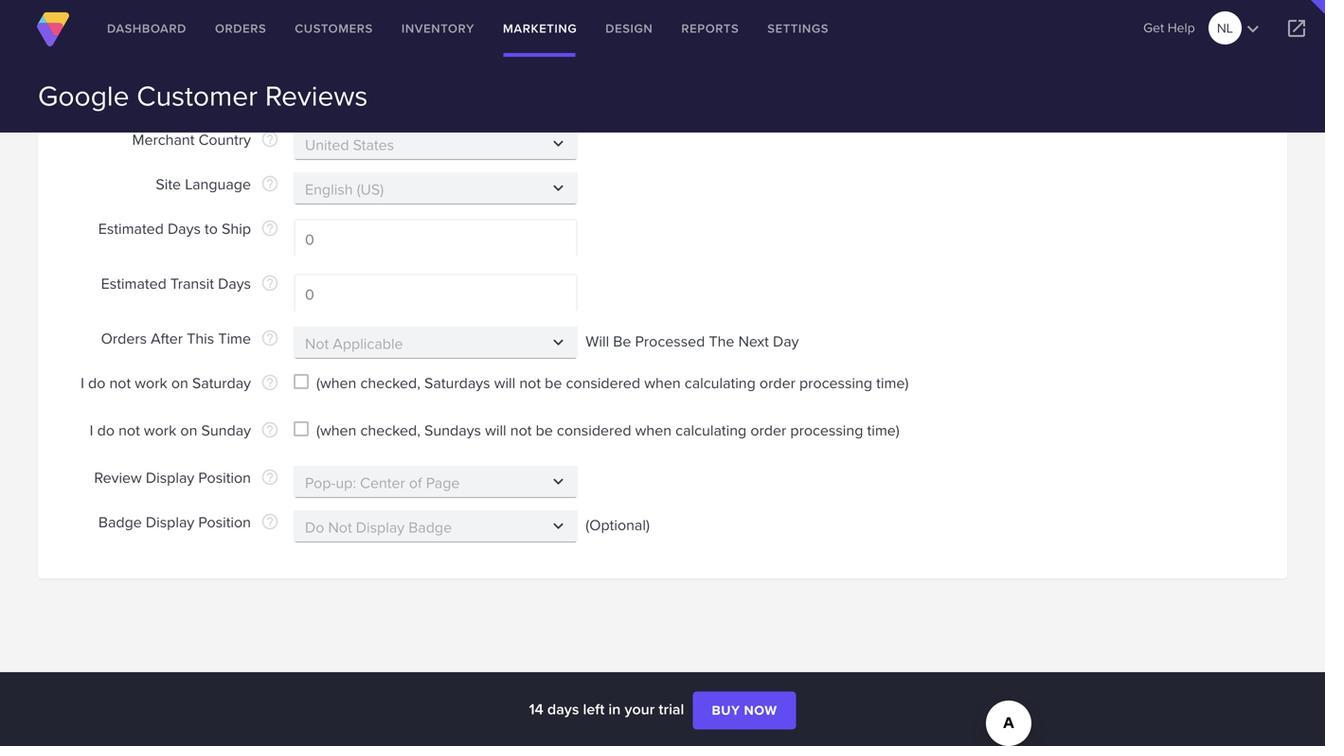 Task type: vqa. For each thing, say whether or not it's contained in the screenshot.
the help_outline within I do not work on Sunday help_outline
yes



Task type: describe. For each thing, give the bounding box(es) containing it.
sundays
[[425, 419, 481, 441]]

order for (when checked, sundays will not be considered when calculating order processing time)
[[751, 419, 787, 441]]

(when checked, sundays will not be considered when calculating order processing time)
[[317, 419, 900, 441]]

 for site language
[[549, 178, 569, 198]]

time) for (when checked, saturdays will not be considered when calculating order processing time)
[[877, 372, 909, 394]]

processing for (when checked, saturdays will not be considered when calculating order processing time)
[[800, 372, 873, 394]]

help_outline link for merchant country
[[261, 130, 280, 149]]

help_outline link for i do not work on saturday
[[261, 373, 280, 392]]

estimated transit days help_outline
[[101, 272, 280, 294]]

transit
[[171, 272, 214, 294]]

help_outline inside review display position help_outline
[[261, 468, 280, 487]]

help_outline inside google merchant acct. no. help_outline
[[261, 75, 280, 94]]


[[1242, 18, 1265, 40]]

time) for (when checked, sundays will not be considered when calculating order processing time)
[[868, 419, 900, 441]]

customers
[[295, 19, 373, 37]]

will for sundays
[[485, 419, 507, 441]]

calculating for (when checked, saturdays will not be considered when calculating order processing time)
[[685, 372, 756, 394]]

considered for saturdays
[[566, 372, 641, 394]]

orders after this time
[[101, 327, 251, 349]]

help_outline link for orders after this time
[[261, 329, 280, 348]]

(optional)
[[578, 514, 650, 536]]

reports
[[682, 19, 739, 37]]

get help
[[1144, 18, 1196, 37]]

google customer reviews
[[38, 75, 368, 116]]

calculating for (when checked, sundays will not be considered when calculating order processing time)
[[676, 419, 747, 441]]

(when for (when checked, sundays will not be considered when calculating order processing time)
[[317, 419, 357, 441]]

get
[[1144, 18, 1165, 37]]

1 horizontal spatial days
[[218, 272, 251, 294]]

day
[[773, 330, 799, 352]]

left
[[583, 698, 605, 721]]

buy now
[[712, 701, 778, 721]]

help_outline inside site language help_outline
[[261, 174, 280, 193]]

estimated for estimated transit days
[[101, 272, 167, 294]]

review display position help_outline
[[94, 467, 280, 489]]

not for sundays
[[511, 419, 532, 441]]

be for sundays
[[536, 419, 553, 441]]

to
[[205, 218, 218, 239]]

help_outline link for badge display position
[[261, 513, 280, 532]]

inventory
[[402, 19, 475, 37]]

when for saturdays
[[645, 372, 681, 394]]

buy now link
[[693, 692, 797, 730]]

i do not work on sunday
[[90, 419, 251, 441]]

marketing
[[503, 19, 577, 37]]

estimated for estimated days to ship
[[98, 218, 164, 239]]


[[1286, 17, 1309, 40]]

country
[[199, 128, 251, 150]]

 for badge display position
[[549, 517, 569, 536]]

reviews
[[265, 75, 368, 116]]

 link
[[1269, 0, 1326, 57]]

review
[[94, 467, 142, 489]]

help_outline inside orders after this time help_outline
[[261, 329, 280, 348]]

help_outline inside estimated days to ship help_outline
[[261, 219, 280, 238]]

14 days left in your trial
[[529, 698, 688, 721]]

will
[[586, 330, 610, 352]]

saturdays
[[425, 372, 491, 394]]

help_outline link for review display position
[[261, 468, 280, 487]]

badge display position
[[98, 511, 251, 533]]

help_outline inside i do not work on saturday help_outline
[[261, 373, 280, 392]]

orders
[[215, 19, 267, 37]]

days
[[548, 698, 579, 721]]

i do not work on saturday help_outline
[[81, 372, 280, 394]]

help_outline link for i do not work on sunday
[[261, 421, 280, 440]]

buy
[[712, 701, 741, 721]]

processing for (when checked, sundays will not be considered when calculating order processing time)
[[791, 419, 864, 441]]



Task type: locate. For each thing, give the bounding box(es) containing it.
considered
[[566, 372, 641, 394], [557, 419, 632, 441]]

help_outline link
[[261, 75, 280, 94], [261, 130, 280, 149], [261, 174, 280, 193], [261, 219, 280, 238], [261, 274, 280, 293], [261, 329, 280, 348], [261, 373, 280, 392], [261, 421, 280, 440], [261, 468, 280, 487], [261, 513, 280, 532]]

be
[[613, 330, 632, 352]]

8 help_outline link from the top
[[261, 421, 280, 440]]

i do not work on saturday
[[81, 372, 251, 394]]

1 checked, from the top
[[361, 372, 421, 394]]

order down "day" on the right top
[[760, 372, 796, 394]]

estimated down site
[[98, 218, 164, 239]]

merchant
[[132, 128, 195, 150]]

in
[[609, 698, 621, 721]]

0 vertical spatial be
[[545, 372, 562, 394]]

8 help_outline from the top
[[261, 421, 280, 440]]

nl
[[1218, 18, 1234, 37]]

dashboard link
[[93, 0, 201, 57]]

1 vertical spatial be
[[536, 419, 553, 441]]

will be processed the next day
[[578, 330, 799, 352]]

not right saturdays
[[520, 372, 541, 394]]

be down (when checked, saturdays will not be considered when calculating order processing time)
[[536, 419, 553, 441]]

9 help_outline from the top
[[261, 468, 280, 487]]

language
[[185, 173, 251, 195]]

1 vertical spatial considered
[[557, 419, 632, 441]]

days right transit
[[218, 272, 251, 294]]

google merchant acct. no. help_outline
[[72, 73, 280, 95]]

time)
[[877, 372, 909, 394], [868, 419, 900, 441]]

google
[[38, 75, 129, 116]]

dashboard
[[107, 19, 187, 37]]

help_outline
[[261, 75, 280, 94], [261, 130, 280, 149], [261, 174, 280, 193], [261, 219, 280, 238], [261, 274, 280, 293], [261, 329, 280, 348], [261, 373, 280, 392], [261, 421, 280, 440], [261, 468, 280, 487], [261, 513, 280, 532]]

2 help_outline from the top
[[261, 130, 280, 149]]

help_outline inside estimated transit days help_outline
[[261, 274, 280, 293]]

0 vertical spatial calculating
[[685, 372, 756, 394]]

 for orders after this time
[[549, 333, 569, 353]]

not right sundays
[[511, 419, 532, 441]]

help_outline inside i do not work on sunday help_outline
[[261, 421, 280, 440]]

not for saturdays
[[520, 372, 541, 394]]

will for saturdays
[[494, 372, 516, 394]]

order
[[760, 372, 796, 394], [751, 419, 787, 441]]

6 help_outline link from the top
[[261, 329, 280, 348]]

3 help_outline link from the top
[[261, 174, 280, 193]]

help
[[1168, 18, 1196, 37]]

4 help_outline link from the top
[[261, 219, 280, 238]]

checked, left saturdays
[[361, 372, 421, 394]]

(when for (when checked, saturdays will not be considered when calculating order processing time)
[[317, 372, 357, 394]]

display
[[146, 467, 195, 489]]

0 vertical spatial days
[[168, 218, 201, 239]]

checked, for saturdays
[[361, 372, 421, 394]]


[[549, 134, 569, 154], [549, 178, 569, 198], [549, 333, 569, 353], [549, 472, 569, 492], [549, 517, 569, 536]]

checked,
[[361, 372, 421, 394], [361, 419, 421, 441]]

considered down (when checked, saturdays will not be considered when calculating order processing time)
[[557, 419, 632, 441]]

days
[[168, 218, 201, 239], [218, 272, 251, 294]]

1  from the top
[[549, 134, 569, 154]]

1 vertical spatial estimated
[[101, 272, 167, 294]]

(when checked, saturdays will not be considered when calculating order processing time)
[[317, 372, 909, 394]]

help_outline inside the badge display position help_outline
[[261, 513, 280, 532]]

days left to
[[168, 218, 201, 239]]

1 vertical spatial not
[[511, 419, 532, 441]]

 for merchant country
[[549, 134, 569, 154]]

1 vertical spatial will
[[485, 419, 507, 441]]

1 vertical spatial days
[[218, 272, 251, 294]]

1 vertical spatial time)
[[868, 419, 900, 441]]

be up (when checked, sundays will not be considered when calculating order processing time)
[[545, 372, 562, 394]]

2 help_outline link from the top
[[261, 130, 280, 149]]

1 vertical spatial checked,
[[361, 419, 421, 441]]

2 checked, from the top
[[361, 419, 421, 441]]

now
[[744, 701, 778, 721]]

help_outline link for estimated transit days
[[261, 274, 280, 293]]

0 horizontal spatial days
[[168, 218, 201, 239]]

1 vertical spatial order
[[751, 419, 787, 441]]

considered down will
[[566, 372, 641, 394]]

be
[[545, 372, 562, 394], [536, 419, 553, 441]]

order for (when checked, saturdays will not be considered when calculating order processing time)
[[760, 372, 796, 394]]

i do not work on sunday help_outline
[[90, 419, 280, 441]]

0 vertical spatial (when
[[317, 372, 357, 394]]

estimated days to ship help_outline
[[98, 218, 280, 239]]

1 help_outline link from the top
[[261, 75, 280, 94]]

when
[[645, 372, 681, 394], [636, 419, 672, 441]]

when down (when checked, saturdays will not be considered when calculating order processing time)
[[636, 419, 672, 441]]

next
[[739, 330, 769, 352]]

1 help_outline from the top
[[261, 75, 280, 94]]

trial
[[659, 698, 685, 721]]

your
[[625, 698, 655, 721]]

checked, for sundays
[[361, 419, 421, 441]]

position
[[198, 467, 251, 489]]

be for saturdays
[[545, 372, 562, 394]]

will
[[494, 372, 516, 394], [485, 419, 507, 441]]

1 vertical spatial processing
[[791, 419, 864, 441]]

3 help_outline from the top
[[261, 174, 280, 193]]

estimated left transit
[[101, 272, 167, 294]]

checked, left sundays
[[361, 419, 421, 441]]

design
[[606, 19, 653, 37]]

0 vertical spatial will
[[494, 372, 516, 394]]

5  from the top
[[549, 517, 569, 536]]

orders after this time help_outline
[[101, 327, 280, 349]]

merchant country help_outline
[[132, 128, 280, 150]]

help_outline inside merchant country help_outline
[[261, 130, 280, 149]]

 for review display position
[[549, 472, 569, 492]]

1 (when from the top
[[317, 372, 357, 394]]

help_outline link for site language
[[261, 174, 280, 193]]

settings
[[768, 19, 829, 37]]

0 vertical spatial order
[[760, 372, 796, 394]]

1 vertical spatial when
[[636, 419, 672, 441]]

help_outline link for google merchant acct. no.
[[261, 75, 280, 94]]

5 help_outline link from the top
[[261, 274, 280, 293]]

14
[[529, 698, 544, 721]]

site language help_outline
[[156, 173, 280, 195]]

processing
[[800, 372, 873, 394], [791, 419, 864, 441]]

(when
[[317, 372, 357, 394], [317, 419, 357, 441]]

0 vertical spatial processing
[[800, 372, 873, 394]]

estimated
[[98, 218, 164, 239], [101, 272, 167, 294]]

2  from the top
[[549, 178, 569, 198]]

5 help_outline from the top
[[261, 274, 280, 293]]

calculating
[[685, 372, 756, 394], [676, 419, 747, 441]]

order down 'next'
[[751, 419, 787, 441]]

site
[[156, 173, 181, 195]]

when down processed
[[645, 372, 681, 394]]

0 vertical spatial considered
[[566, 372, 641, 394]]

4 help_outline from the top
[[261, 219, 280, 238]]

0 vertical spatial when
[[645, 372, 681, 394]]

10 help_outline link from the top
[[261, 513, 280, 532]]

nl 
[[1218, 18, 1265, 40]]

2 (when from the top
[[317, 419, 357, 441]]

not
[[520, 372, 541, 394], [511, 419, 532, 441]]

0 vertical spatial not
[[520, 372, 541, 394]]

10 help_outline from the top
[[261, 513, 280, 532]]

4  from the top
[[549, 472, 569, 492]]

6 help_outline from the top
[[261, 329, 280, 348]]

3  from the top
[[549, 333, 569, 353]]

0 vertical spatial estimated
[[98, 218, 164, 239]]

9 help_outline link from the top
[[261, 468, 280, 487]]

will right sundays
[[485, 419, 507, 441]]

will right saturdays
[[494, 372, 516, 394]]

0 vertical spatial time)
[[877, 372, 909, 394]]

None text field
[[294, 75, 578, 114], [294, 172, 578, 205], [294, 466, 578, 499], [294, 511, 578, 543], [294, 75, 578, 114], [294, 172, 578, 205], [294, 466, 578, 499], [294, 511, 578, 543]]

1 vertical spatial (when
[[317, 419, 357, 441]]

ship
[[222, 218, 251, 239]]

customer
[[137, 75, 258, 116]]

1 vertical spatial calculating
[[676, 419, 747, 441]]

considered for sundays
[[557, 419, 632, 441]]

badge display position help_outline
[[98, 511, 280, 533]]

0 vertical spatial checked,
[[361, 372, 421, 394]]

when for sundays
[[636, 419, 672, 441]]

7 help_outline link from the top
[[261, 373, 280, 392]]

processed
[[635, 330, 705, 352]]

help_outline link for estimated days to ship
[[261, 219, 280, 238]]

7 help_outline from the top
[[261, 373, 280, 392]]

None text field
[[294, 128, 578, 160], [294, 219, 578, 258], [294, 274, 578, 313], [294, 327, 578, 359], [294, 128, 578, 160], [294, 219, 578, 258], [294, 274, 578, 313], [294, 327, 578, 359]]

google merchant acct. no.
[[72, 73, 251, 95]]

the
[[709, 330, 735, 352]]



